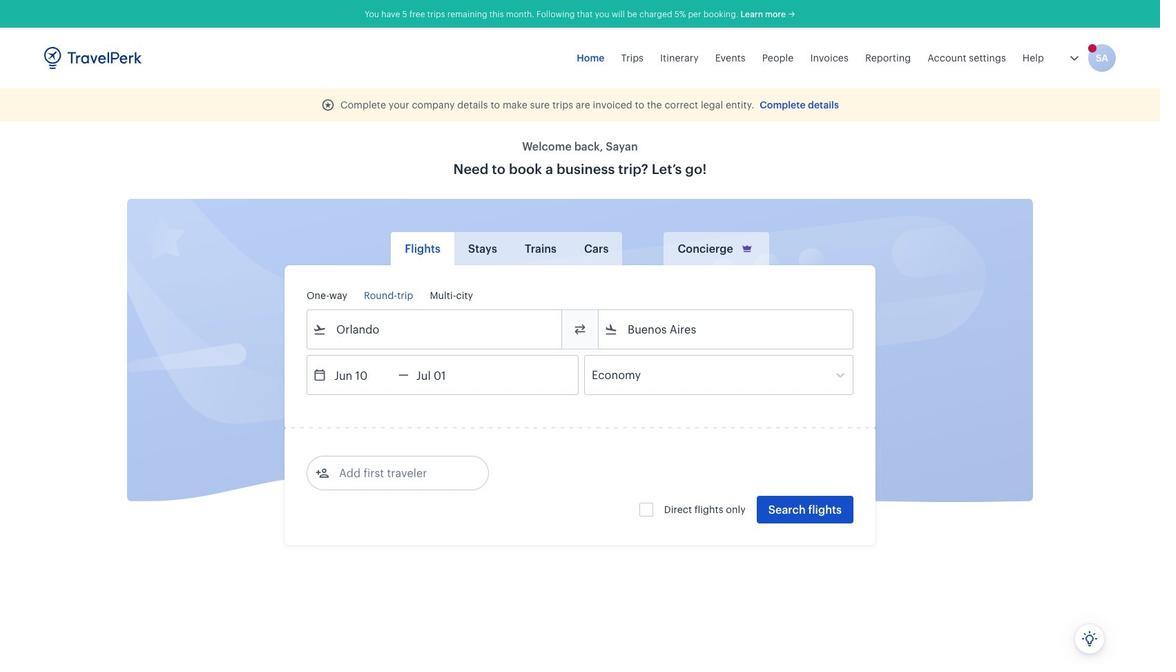 Task type: locate. For each thing, give the bounding box(es) containing it.
Add first traveler search field
[[330, 462, 473, 484]]

To search field
[[618, 319, 835, 341]]

Return text field
[[409, 356, 481, 395]]

From search field
[[327, 319, 544, 341]]

Depart text field
[[327, 356, 399, 395]]



